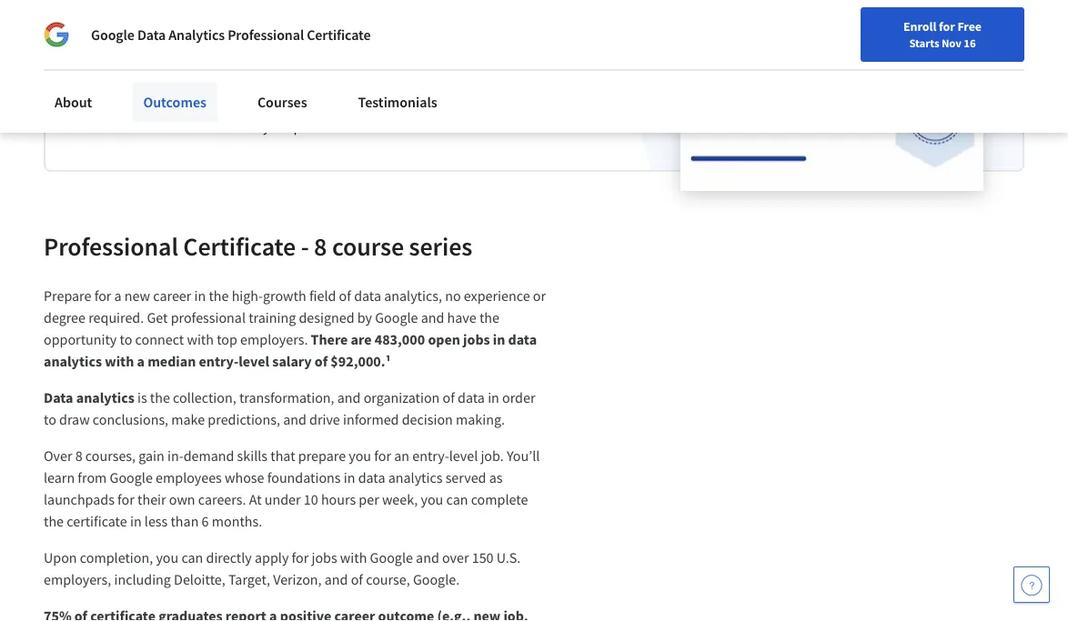 Task type: locate. For each thing, give the bounding box(es) containing it.
a inside prepare for a new career in the high-growth field of data analytics, no experience or degree required. get professional training designed by google and have the opportunity to connect with top employers.
[[114, 287, 122, 306]]

2 vertical spatial with
[[340, 550, 367, 568]]

a down connect
[[137, 353, 145, 371]]

the right the is
[[150, 389, 170, 408]]

your right find
[[603, 57, 628, 74]]

data up by
[[354, 287, 381, 306]]

1 horizontal spatial to
[[120, 331, 132, 349]]

0 vertical spatial to
[[192, 96, 204, 114]]

1 vertical spatial entry-
[[413, 448, 449, 466]]

and up the open
[[421, 309, 445, 327]]

1 vertical spatial can
[[182, 550, 203, 568]]

0 vertical spatial entry-
[[199, 353, 239, 371]]

in up professional
[[194, 287, 206, 306]]

outcomes
[[143, 93, 207, 111]]

0 vertical spatial with
[[187, 331, 214, 349]]

certificate
[[222, 47, 331, 79], [67, 513, 127, 531]]

demand
[[184, 448, 234, 466]]

0 horizontal spatial entry-
[[199, 353, 239, 371]]

or inside add this credential to your linkedin profile, resume, or cv share it on social media and in your performance review
[[392, 96, 404, 114]]

training
[[249, 309, 296, 327]]

there are 483,000 open jobs in data analytics with a median entry-level salary of $92,000.¹
[[44, 331, 540, 371]]

a
[[130, 47, 143, 79], [114, 287, 122, 306], [137, 353, 145, 371]]

0 vertical spatial your
[[603, 57, 628, 74]]

testimonials
[[358, 93, 438, 111]]

-
[[301, 231, 309, 263]]

prepare
[[298, 448, 346, 466]]

0 vertical spatial data
[[137, 25, 166, 44]]

nov
[[942, 36, 962, 50]]

1 vertical spatial certificate
[[67, 513, 127, 531]]

you up including
[[156, 550, 179, 568]]

jobs up verizon,
[[312, 550, 337, 568]]

in inside add this credential to your linkedin profile, resume, or cv share it on social media and in your performance review
[[249, 118, 260, 136]]

0 horizontal spatial or
[[392, 96, 404, 114]]

1 vertical spatial professional
[[44, 231, 178, 263]]

0 vertical spatial professional
[[228, 25, 304, 44]]

your up media
[[207, 96, 235, 114]]

0 vertical spatial certificate
[[222, 47, 331, 79]]

can inside over 8 courses, gain in-demand skills that prepare you for an entry-level job. you'll learn from google employees whose foundations in data analytics served as launchpads for their own careers. at under 10 hours per week, you can complete the certificate in less than 6 months.
[[447, 491, 468, 510]]

google up course,
[[370, 550, 413, 568]]

of left course,
[[351, 571, 363, 590]]

0 horizontal spatial certificate
[[67, 513, 127, 531]]

their
[[138, 491, 166, 510]]

google down gain
[[110, 469, 153, 488]]

a inside there are 483,000 open jobs in data analytics with a median entry-level salary of $92,000.¹
[[137, 353, 145, 371]]

designed
[[299, 309, 355, 327]]

1 vertical spatial level
[[449, 448, 478, 466]]

launchpads
[[44, 491, 115, 510]]

of down there on the bottom left
[[315, 353, 328, 371]]

0 horizontal spatial jobs
[[312, 550, 337, 568]]

can up deloitte,
[[182, 550, 203, 568]]

level down employers.
[[239, 353, 270, 371]]

google up 483,000
[[375, 309, 418, 327]]

of right the field
[[339, 287, 351, 306]]

jobs
[[463, 331, 490, 349], [312, 550, 337, 568]]

on
[[124, 118, 140, 136]]

analytics down an
[[388, 469, 443, 488]]

course,
[[366, 571, 410, 590]]

prepare for a new career in the high-growth field of data analytics, no experience or degree required. get professional training designed by google and have the opportunity to connect with top employers.
[[44, 287, 549, 349]]

profile,
[[293, 96, 337, 114]]

analytics inside over 8 courses, gain in-demand skills that prepare you for an entry-level job. you'll learn from google employees whose foundations in data analytics served as launchpads for their own careers. at under 10 hours per week, you can complete the certificate in less than 6 months.
[[388, 469, 443, 488]]

with for upon
[[340, 550, 367, 568]]

than
[[171, 513, 199, 531]]

2 horizontal spatial to
[[192, 96, 204, 114]]

google data analytics professional certificate
[[91, 25, 371, 44]]

shopping cart: 1 item image
[[710, 50, 744, 79]]

the down the experience
[[480, 309, 500, 327]]

your down the linkedin
[[263, 118, 291, 136]]

certificate up the courses
[[222, 47, 331, 79]]

apply
[[255, 550, 289, 568]]

0 horizontal spatial with
[[105, 353, 134, 371]]

with inside upon completion, you can directly apply for jobs with google and over 150 u.s. employers, including deloitte, target, verizon, and of course, google.
[[340, 550, 367, 568]]

certificate up profile,
[[307, 25, 371, 44]]

2 vertical spatial to
[[44, 411, 56, 429]]

organization
[[364, 389, 440, 408]]

own
[[169, 491, 195, 510]]

data up draw
[[44, 389, 73, 408]]

cv
[[407, 96, 423, 114]]

high-
[[232, 287, 263, 306]]

enroll
[[904, 18, 937, 35]]

about link
[[44, 82, 103, 122]]

at
[[249, 491, 262, 510]]

and up google.
[[416, 550, 440, 568]]

data up per
[[358, 469, 386, 488]]

0 vertical spatial you
[[349, 448, 371, 466]]

and inside prepare for a new career in the high-growth field of data analytics, no experience or degree required. get professional training designed by google and have the opportunity to connect with top employers.
[[421, 309, 445, 327]]

1 horizontal spatial jobs
[[463, 331, 490, 349]]

entry-
[[199, 353, 239, 371], [413, 448, 449, 466]]

in left 'order'
[[488, 389, 500, 408]]

1 vertical spatial a
[[114, 287, 122, 306]]

target,
[[228, 571, 270, 590]]

and inside add this credential to your linkedin profile, resume, or cv share it on social media and in your performance review
[[222, 118, 246, 136]]

entry- down top
[[199, 353, 239, 371]]

or left cv on the left top
[[392, 96, 404, 114]]

jobs down the have
[[463, 331, 490, 349]]

new
[[630, 57, 654, 74]]

open
[[428, 331, 461, 349]]

2 vertical spatial a
[[137, 353, 145, 371]]

google.
[[413, 571, 460, 590]]

have
[[448, 309, 477, 327]]

a right earn in the top left of the page
[[130, 47, 143, 79]]

to left draw
[[44, 411, 56, 429]]

to up media
[[192, 96, 204, 114]]

course
[[332, 231, 404, 263]]

the down the launchpads
[[44, 513, 64, 531]]

you right week,
[[421, 491, 444, 510]]

analytics up "conclusions," at the bottom of the page
[[76, 389, 135, 408]]

english
[[786, 57, 830, 75]]

google inside over 8 courses, gain in-demand skills that prepare you for an entry-level job. you'll learn from google employees whose foundations in data analytics served as launchpads for their own careers. at under 10 hours per week, you can complete the certificate in less than 6 months.
[[110, 469, 153, 488]]

data inside prepare for a new career in the high-growth field of data analytics, no experience or degree required. get professional training designed by google and have the opportunity to connect with top employers.
[[354, 287, 381, 306]]

1 vertical spatial to
[[120, 331, 132, 349]]

you right prepare
[[349, 448, 371, 466]]

the
[[209, 287, 229, 306], [480, 309, 500, 327], [150, 389, 170, 408], [44, 513, 64, 531]]

jobs inside there are 483,000 open jobs in data analytics with a median entry-level salary of $92,000.¹
[[463, 331, 490, 349]]

can
[[447, 491, 468, 510], [182, 550, 203, 568]]

2 vertical spatial you
[[156, 550, 179, 568]]

including
[[114, 571, 171, 590]]

add
[[75, 96, 99, 114]]

1 horizontal spatial level
[[449, 448, 478, 466]]

data
[[137, 25, 166, 44], [44, 389, 73, 408]]

1 vertical spatial jobs
[[312, 550, 337, 568]]

8
[[314, 231, 327, 263], [75, 448, 83, 466]]

level up served
[[449, 448, 478, 466]]

1 vertical spatial data
[[44, 389, 73, 408]]

1 horizontal spatial or
[[533, 287, 546, 306]]

for
[[940, 18, 956, 35], [94, 287, 111, 306], [374, 448, 391, 466], [118, 491, 135, 510], [292, 550, 309, 568]]

with up course,
[[340, 550, 367, 568]]

150
[[472, 550, 494, 568]]

data
[[354, 287, 381, 306], [509, 331, 537, 349], [458, 389, 485, 408], [358, 469, 386, 488]]

data left analytics
[[137, 25, 166, 44]]

0 vertical spatial jobs
[[463, 331, 490, 349]]

0 horizontal spatial to
[[44, 411, 56, 429]]

0 vertical spatial analytics
[[44, 353, 102, 371]]

and right media
[[222, 118, 246, 136]]

for up verizon,
[[292, 550, 309, 568]]

data inside there are 483,000 open jobs in data analytics with a median entry-level salary of $92,000.¹
[[509, 331, 537, 349]]

career up get at left
[[153, 287, 191, 306]]

professional up new
[[44, 231, 178, 263]]

in up the hours
[[344, 469, 355, 488]]

order
[[503, 389, 536, 408]]

level inside over 8 courses, gain in-demand skills that prepare you for an entry-level job. you'll learn from google employees whose foundations in data analytics served as launchpads for their own careers. at under 10 hours per week, you can complete the certificate in less than 6 months.
[[449, 448, 478, 466]]

coursera career certificate image
[[681, 0, 984, 191]]

career down analytics
[[148, 47, 217, 79]]

median
[[148, 353, 196, 371]]

get
[[147, 309, 168, 327]]

whose
[[225, 469, 264, 488]]

in inside prepare for a new career in the high-growth field of data analytics, no experience or degree required. get professional training designed by google and have the opportunity to connect with top employers.
[[194, 287, 206, 306]]

for up nov
[[940, 18, 956, 35]]

level inside there are 483,000 open jobs in data analytics with a median entry-level salary of $92,000.¹
[[239, 353, 270, 371]]

0 horizontal spatial your
[[207, 96, 235, 114]]

can down served
[[447, 491, 468, 510]]

for inside prepare for a new career in the high-growth field of data analytics, no experience or degree required. get professional training designed by google and have the opportunity to connect with top employers.
[[94, 287, 111, 306]]

deloitte,
[[174, 571, 226, 590]]

with down professional
[[187, 331, 214, 349]]

to inside add this credential to your linkedin profile, resume, or cv share it on social media and in your performance review
[[192, 96, 204, 114]]

with inside prepare for a new career in the high-growth field of data analytics, no experience or degree required. get professional training designed by google and have the opportunity to connect with top employers.
[[187, 331, 214, 349]]

1 horizontal spatial certificate
[[222, 47, 331, 79]]

as
[[490, 469, 503, 488]]

0 vertical spatial 8
[[314, 231, 327, 263]]

0 horizontal spatial you
[[156, 550, 179, 568]]

2 vertical spatial analytics
[[388, 469, 443, 488]]

1 vertical spatial with
[[105, 353, 134, 371]]

over 8 courses, gain in-demand skills that prepare you for an entry-level job. you'll learn from google employees whose foundations in data analytics served as launchpads for their own careers. at under 10 hours per week, you can complete the certificate in less than 6 months.
[[44, 448, 543, 531]]

1 horizontal spatial certificate
[[307, 25, 371, 44]]

served
[[446, 469, 487, 488]]

0 vertical spatial or
[[392, 96, 404, 114]]

1 vertical spatial certificate
[[183, 231, 296, 263]]

google up earn in the top left of the page
[[91, 25, 135, 44]]

1 horizontal spatial entry-
[[413, 448, 449, 466]]

analytics down opportunity
[[44, 353, 102, 371]]

0 horizontal spatial can
[[182, 550, 203, 568]]

0 horizontal spatial data
[[44, 389, 73, 408]]

1 vertical spatial 8
[[75, 448, 83, 466]]

with inside there are 483,000 open jobs in data analytics with a median entry-level salary of $92,000.¹
[[105, 353, 134, 371]]

complete
[[471, 491, 528, 510]]

professional right analytics
[[228, 25, 304, 44]]

1 horizontal spatial can
[[447, 491, 468, 510]]

the up professional
[[209, 287, 229, 306]]

0 vertical spatial can
[[447, 491, 468, 510]]

1 horizontal spatial your
[[263, 118, 291, 136]]

informed
[[343, 411, 399, 429]]

for up required.
[[94, 287, 111, 306]]

of up decision
[[443, 389, 455, 408]]

data down the experience
[[509, 331, 537, 349]]

0 horizontal spatial level
[[239, 353, 270, 371]]

data up making.
[[458, 389, 485, 408]]

and down transformation,
[[283, 411, 307, 429]]

coursera image
[[9, 51, 125, 80]]

1 horizontal spatial data
[[137, 25, 166, 44]]

1 vertical spatial or
[[533, 287, 546, 306]]

jobs inside upon completion, you can directly apply for jobs with google and over 150 u.s. employers, including deloitte, target, verizon, and of course, google.
[[312, 550, 337, 568]]

$92,000.¹
[[331, 353, 391, 371]]

with down required.
[[105, 353, 134, 371]]

2 horizontal spatial you
[[421, 491, 444, 510]]

courses link
[[247, 82, 318, 122]]

analytics,
[[384, 287, 442, 306]]

in down the linkedin
[[249, 118, 260, 136]]

entry- inside there are 483,000 open jobs in data analytics with a median entry-level salary of $92,000.¹
[[199, 353, 239, 371]]

2 horizontal spatial with
[[340, 550, 367, 568]]

entry- right an
[[413, 448, 449, 466]]

0 vertical spatial certificate
[[307, 25, 371, 44]]

certificate up high-
[[183, 231, 296, 263]]

1 vertical spatial your
[[207, 96, 235, 114]]

8 right -
[[314, 231, 327, 263]]

0 vertical spatial level
[[239, 353, 270, 371]]

individuals
[[52, 9, 121, 27]]

field
[[309, 287, 336, 306]]

career
[[148, 47, 217, 79], [153, 287, 191, 306]]

a left new
[[114, 287, 122, 306]]

1 horizontal spatial with
[[187, 331, 214, 349]]

level
[[239, 353, 270, 371], [449, 448, 478, 466]]

week,
[[382, 491, 418, 510]]

0 horizontal spatial 8
[[75, 448, 83, 466]]

1 vertical spatial career
[[153, 287, 191, 306]]

data analytics
[[44, 389, 135, 408]]

of inside upon completion, you can directly apply for jobs with google and over 150 u.s. employers, including deloitte, target, verizon, and of course, google.
[[351, 571, 363, 590]]

for inside enroll for free starts nov 16
[[940, 18, 956, 35]]

certificate down the launchpads
[[67, 513, 127, 531]]

to down required.
[[120, 331, 132, 349]]

1 horizontal spatial you
[[349, 448, 371, 466]]

help center image
[[1021, 574, 1043, 596]]

or right the experience
[[533, 287, 546, 306]]

months.
[[212, 513, 262, 531]]

professional certificate - 8 course series
[[44, 231, 473, 263]]

in down the experience
[[493, 331, 506, 349]]

8 right over
[[75, 448, 83, 466]]

None search field
[[230, 48, 385, 84]]

0 vertical spatial a
[[130, 47, 143, 79]]

google
[[91, 25, 135, 44], [375, 309, 418, 327], [110, 469, 153, 488], [370, 550, 413, 568]]



Task type: describe. For each thing, give the bounding box(es) containing it.
it
[[113, 118, 121, 136]]

google inside upon completion, you can directly apply for jobs with google and over 150 u.s. employers, including deloitte, target, verizon, and of course, google.
[[370, 550, 413, 568]]

google image
[[44, 22, 69, 47]]

for individuals
[[29, 9, 121, 27]]

courses
[[258, 93, 307, 111]]

make
[[171, 411, 205, 429]]

upon
[[44, 550, 77, 568]]

and up informed
[[338, 389, 361, 408]]

1 horizontal spatial 8
[[314, 231, 327, 263]]

decision
[[402, 411, 453, 429]]

predictions,
[[208, 411, 280, 429]]

making.
[[456, 411, 505, 429]]

or inside prepare for a new career in the high-growth field of data analytics, no experience or degree required. get professional training designed by google and have the opportunity to connect with top employers.
[[533, 287, 546, 306]]

starts
[[910, 36, 940, 50]]

enroll for free starts nov 16
[[904, 18, 982, 50]]

there
[[311, 331, 348, 349]]

series
[[409, 231, 473, 263]]

for left "their"
[[118, 491, 135, 510]]

by
[[358, 309, 372, 327]]

8 inside over 8 courses, gain in-demand skills that prepare you for an entry-level job. you'll learn from google employees whose foundations in data analytics served as launchpads for their own careers. at under 10 hours per week, you can complete the certificate in less than 6 months.
[[75, 448, 83, 466]]

you inside upon completion, you can directly apply for jobs with google and over 150 u.s. employers, including deloitte, target, verizon, and of course, google.
[[156, 550, 179, 568]]

performance
[[294, 118, 372, 136]]

10
[[304, 491, 318, 510]]

find your new career
[[577, 57, 691, 74]]

u.s.
[[497, 550, 521, 568]]

employers,
[[44, 571, 111, 590]]

outcomes link
[[132, 82, 217, 122]]

growth
[[263, 287, 307, 306]]

an
[[394, 448, 410, 466]]

for
[[29, 9, 49, 27]]

career
[[656, 57, 691, 74]]

earn a career certificate
[[75, 47, 331, 79]]

data inside over 8 courses, gain in-demand skills that prepare you for an entry-level job. you'll learn from google employees whose foundations in data analytics served as launchpads for their own careers. at under 10 hours per week, you can complete the certificate in less than 6 months.
[[358, 469, 386, 488]]

data inside is the collection, transformation, and organization of data in order to draw conclusions, make predictions, and drive informed decision making.
[[458, 389, 485, 408]]

the inside over 8 courses, gain in-demand skills that prepare you for an entry-level job. you'll learn from google employees whose foundations in data analytics served as launchpads for their own careers. at under 10 hours per week, you can complete the certificate in less than 6 months.
[[44, 513, 64, 531]]

in-
[[167, 448, 184, 466]]

in left less
[[130, 513, 142, 531]]

in inside there are 483,000 open jobs in data analytics with a median entry-level salary of $92,000.¹
[[493, 331, 506, 349]]

share
[[75, 118, 110, 136]]

collection,
[[173, 389, 236, 408]]

1 vertical spatial analytics
[[76, 389, 135, 408]]

for inside upon completion, you can directly apply for jobs with google and over 150 u.s. employers, including deloitte, target, verizon, and of course, google.
[[292, 550, 309, 568]]

free
[[958, 18, 982, 35]]

english button
[[753, 36, 863, 96]]

1 vertical spatial you
[[421, 491, 444, 510]]

entry- inside over 8 courses, gain in-demand skills that prepare you for an entry-level job. you'll learn from google employees whose foundations in data analytics served as launchpads for their own careers. at under 10 hours per week, you can complete the certificate in less than 6 months.
[[413, 448, 449, 466]]

1 horizontal spatial professional
[[228, 25, 304, 44]]

new
[[125, 287, 150, 306]]

completion,
[[80, 550, 153, 568]]

opportunity
[[44, 331, 117, 349]]

resume,
[[339, 96, 389, 114]]

drive
[[310, 411, 340, 429]]

careers.
[[198, 491, 246, 510]]

show notifications image
[[890, 59, 912, 81]]

transformation,
[[239, 389, 335, 408]]

linkedin
[[238, 96, 290, 114]]

can inside upon completion, you can directly apply for jobs with google and over 150 u.s. employers, including deloitte, target, verizon, and of course, google.
[[182, 550, 203, 568]]

you'll
[[507, 448, 540, 466]]

per
[[359, 491, 379, 510]]

directly
[[206, 550, 252, 568]]

degree
[[44, 309, 86, 327]]

top
[[217, 331, 238, 349]]

0 horizontal spatial professional
[[44, 231, 178, 263]]

analytics
[[169, 25, 225, 44]]

and right verizon,
[[325, 571, 348, 590]]

experience
[[464, 287, 530, 306]]

0 vertical spatial career
[[148, 47, 217, 79]]

employees
[[156, 469, 222, 488]]

of inside there are 483,000 open jobs in data analytics with a median entry-level salary of $92,000.¹
[[315, 353, 328, 371]]

2 horizontal spatial your
[[603, 57, 628, 74]]

certificate inside over 8 courses, gain in-demand skills that prepare you for an entry-level job. you'll learn from google employees whose foundations in data analytics served as launchpads for their own careers. at under 10 hours per week, you can complete the certificate in less than 6 months.
[[67, 513, 127, 531]]

salary
[[272, 353, 312, 371]]

with for there
[[105, 353, 134, 371]]

2 vertical spatial your
[[263, 118, 291, 136]]

the inside is the collection, transformation, and organization of data in order to draw conclusions, make predictions, and drive informed decision making.
[[150, 389, 170, 408]]

16
[[964, 36, 977, 50]]

skills
[[237, 448, 268, 466]]

add this credential to your linkedin profile, resume, or cv share it on social media and in your performance review
[[75, 96, 423, 136]]

to inside prepare for a new career in the high-growth field of data analytics, no experience or degree required. get professional training designed by google and have the opportunity to connect with top employers.
[[120, 331, 132, 349]]

professional
[[171, 309, 246, 327]]

is the collection, transformation, and organization of data in order to draw conclusions, make predictions, and drive informed decision making.
[[44, 389, 539, 429]]

career inside prepare for a new career in the high-growth field of data analytics, no experience or degree required. get professional training designed by google and have the opportunity to connect with top employers.
[[153, 287, 191, 306]]

is
[[137, 389, 147, 408]]

analytics inside there are 483,000 open jobs in data analytics with a median entry-level salary of $92,000.¹
[[44, 353, 102, 371]]

6
[[202, 513, 209, 531]]

of inside prepare for a new career in the high-growth field of data analytics, no experience or degree required. get professional training designed by google and have the opportunity to connect with top employers.
[[339, 287, 351, 306]]

required.
[[88, 309, 144, 327]]

google inside prepare for a new career in the high-growth field of data analytics, no experience or degree required. get professional training designed by google and have the opportunity to connect with top employers.
[[375, 309, 418, 327]]

to inside is the collection, transformation, and organization of data in order to draw conclusions, make predictions, and drive informed decision making.
[[44, 411, 56, 429]]

for left an
[[374, 448, 391, 466]]

from
[[78, 469, 107, 488]]

draw
[[59, 411, 90, 429]]

foundations
[[267, 469, 341, 488]]

this
[[102, 96, 124, 114]]

0 horizontal spatial certificate
[[183, 231, 296, 263]]

media
[[181, 118, 219, 136]]

in inside is the collection, transformation, and organization of data in order to draw conclusions, make predictions, and drive informed decision making.
[[488, 389, 500, 408]]

connect
[[135, 331, 184, 349]]

of inside is the collection, transformation, and organization of data in order to draw conclusions, make predictions, and drive informed decision making.
[[443, 389, 455, 408]]

conclusions,
[[93, 411, 168, 429]]

over
[[44, 448, 72, 466]]

that
[[271, 448, 296, 466]]

verizon,
[[273, 571, 322, 590]]

learn
[[44, 469, 75, 488]]

hours
[[321, 491, 356, 510]]

about
[[55, 93, 92, 111]]

are
[[351, 331, 372, 349]]

courses,
[[85, 448, 136, 466]]

483,000
[[375, 331, 425, 349]]



Task type: vqa. For each thing, say whether or not it's contained in the screenshot.
google inside the Over 8 Courses, Gain In-Demand Skills That Prepare You For An Entry-Level Job. You'Ll Learn From Google Employees Whose Foundations In Data Analytics Served As Launchpads For Their Own Careers. At Under 10 Hours Per Week, You Can Complete The Certificate In Less Than 6 Months.
yes



